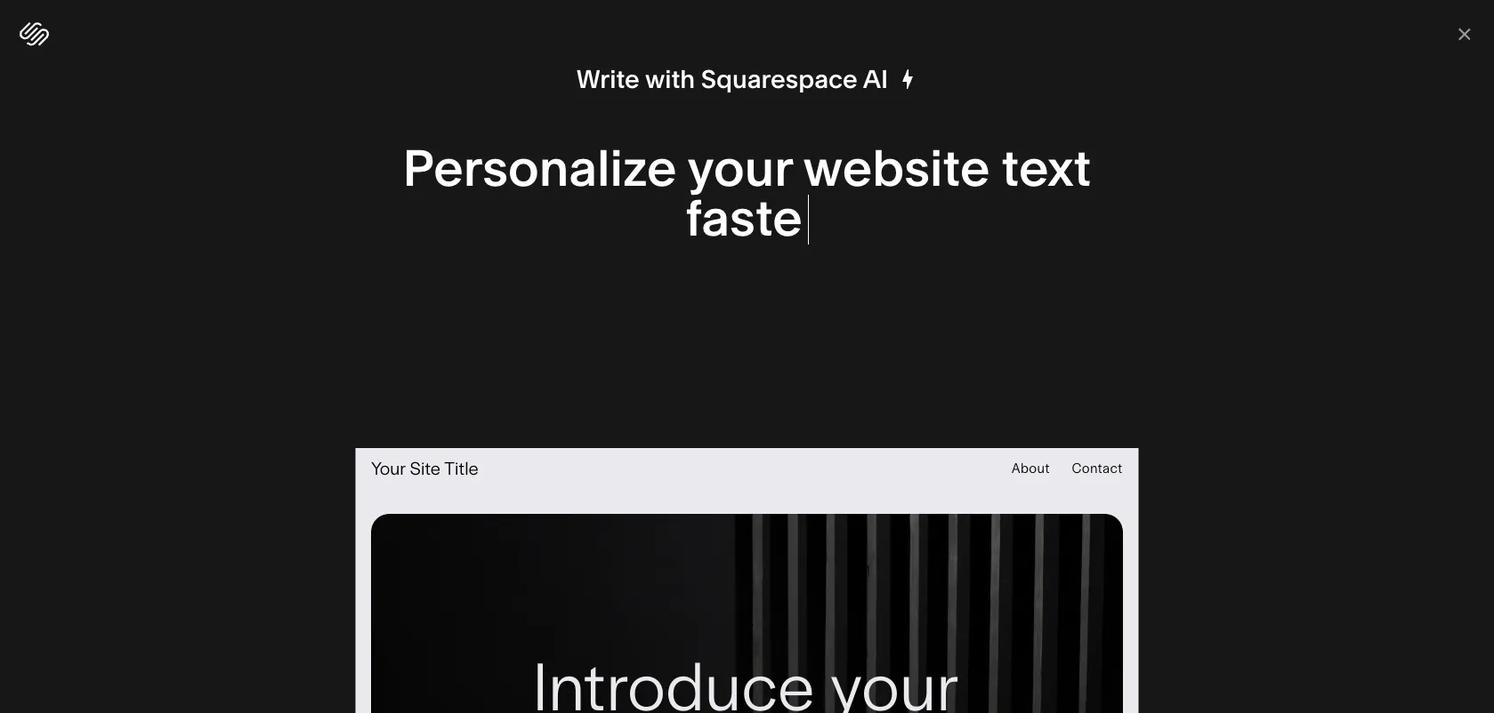 Task type: locate. For each thing, give the bounding box(es) containing it.
faster
[[671, 187, 806, 249]]

with
[[645, 64, 695, 94]]

write
[[577, 64, 640, 94]]

squarespace
[[701, 64, 858, 94]]

personalize your website text faster
[[403, 138, 1092, 249]]

your
[[688, 138, 793, 199]]



Task type: describe. For each thing, give the bounding box(es) containing it.
personalize
[[403, 138, 677, 199]]

write with squarespace ai
[[577, 64, 889, 94]]

ai
[[863, 64, 889, 94]]

text
[[1002, 138, 1092, 199]]

website
[[803, 138, 990, 199]]



Task type: vqa. For each thing, say whether or not it's contained in the screenshot.
write on the top of the page
yes



